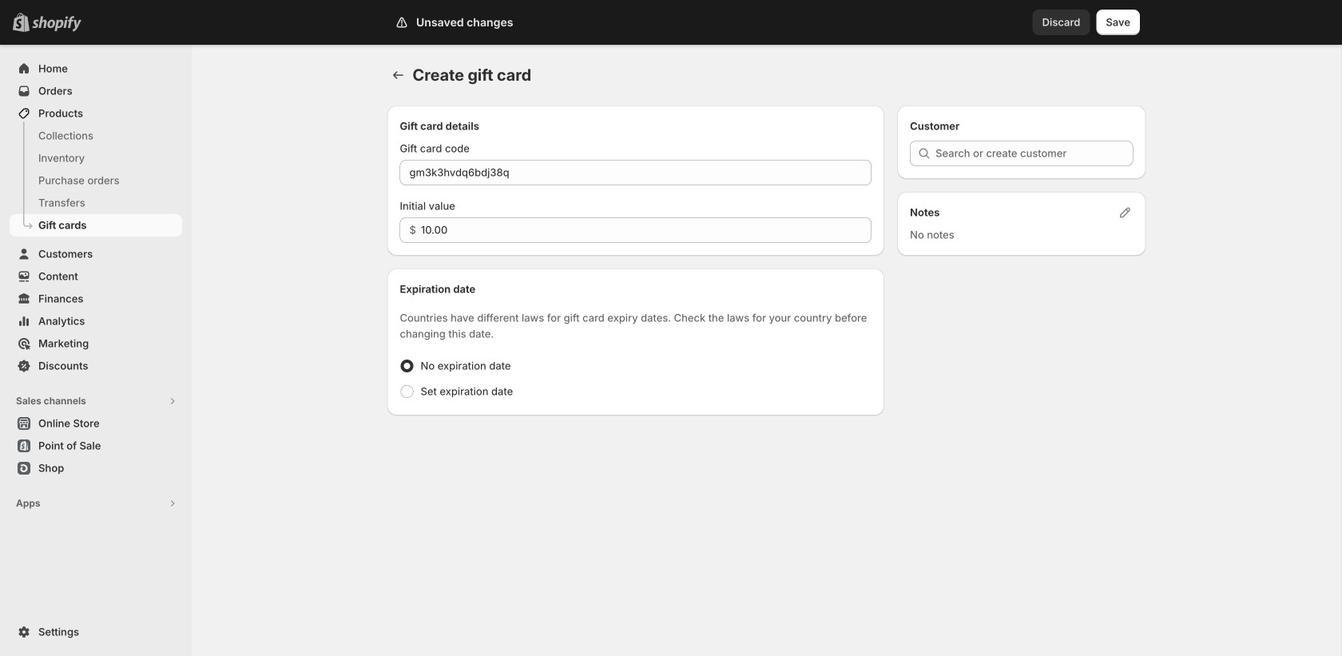 Task type: describe. For each thing, give the bounding box(es) containing it.
shopify image
[[32, 16, 82, 32]]



Task type: vqa. For each thing, say whether or not it's contained in the screenshot.
the rightmost "Shopify" image
no



Task type: locate. For each thing, give the bounding box(es) containing it.
  text field
[[421, 217, 872, 243]]

None text field
[[400, 160, 872, 185]]

Search or create customer text field
[[936, 141, 1134, 166]]



